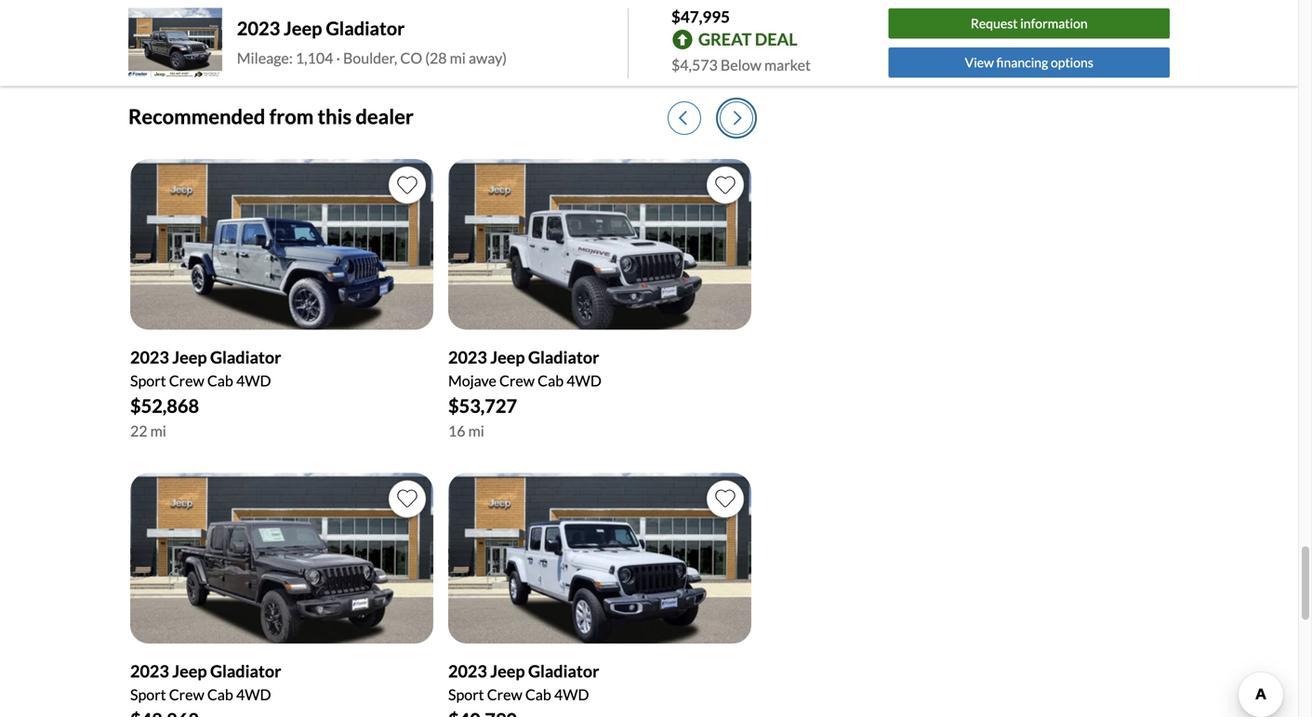 Task type: vqa. For each thing, say whether or not it's contained in the screenshot.
Owned in New Car Reliability, Used Car Price Every Certified Pre-Owned (CPO) vehicle is inspected and comes with a manufacturer warranty. Plus, we'll show you each car's deal rating so you never overpay.
no



Task type: describe. For each thing, give the bounding box(es) containing it.
this
[[318, 104, 352, 129]]

2023 jeep gladiator sport crew cab 4wd for $53,727
[[448, 661, 600, 704]]

scroll right image
[[734, 110, 743, 126]]

from
[[269, 104, 314, 129]]

sport inside the 2023 jeep gladiator sport crew cab 4wd $52,868 22 mi
[[130, 372, 166, 390]]

market
[[765, 56, 811, 74]]

jeep for $53,727
[[491, 347, 525, 368]]

2023 jeep gladiator mileage: 1,104 · boulder, co (28 mi away)
[[237, 17, 507, 67]]

request
[[971, 16, 1018, 31]]

$4,573
[[672, 56, 718, 74]]

mi for co
[[450, 49, 466, 67]]

crew inside 2023 jeep gladiator mojave crew cab 4wd $53,727 16 mi
[[500, 372, 535, 390]]

mi for $53,727
[[469, 422, 485, 440]]

(28
[[425, 49, 447, 67]]

view
[[966, 54, 995, 70]]

below
[[721, 56, 762, 74]]

2023 for co
[[237, 17, 280, 39]]

crew inside the 2023 jeep gladiator sport crew cab 4wd $52,868 22 mi
[[169, 372, 204, 390]]

jeep for $52,868
[[172, 347, 207, 368]]

2023 for $52,868
[[130, 347, 169, 368]]

great
[[699, 29, 752, 50]]

view financing options
[[966, 54, 1094, 70]]

deal
[[755, 29, 798, 50]]

request information
[[971, 16, 1088, 31]]

2023 for $53,727
[[448, 347, 487, 368]]

$4,573 below market
[[672, 56, 811, 74]]

co
[[400, 49, 423, 67]]

financing
[[997, 54, 1049, 70]]

$52,868
[[130, 395, 199, 417]]

jeep for co
[[284, 17, 322, 39]]

4wd inside the 2023 jeep gladiator sport crew cab 4wd $52,868 22 mi
[[236, 372, 271, 390]]

boulder,
[[343, 49, 398, 67]]

$53,727
[[448, 395, 517, 417]]

1,104
[[296, 49, 333, 67]]

cab inside 2023 jeep gladiator mojave crew cab 4wd $53,727 16 mi
[[538, 372, 564, 390]]

gladiator for $52,868
[[210, 347, 281, 368]]

recommended
[[128, 104, 265, 129]]

view financing options button
[[889, 47, 1171, 78]]



Task type: locate. For each thing, give the bounding box(es) containing it.
2 2023 jeep gladiator sport crew cab 4wd from the left
[[448, 661, 600, 704]]

4wd
[[236, 372, 271, 390], [567, 372, 602, 390], [236, 686, 271, 704], [555, 686, 590, 704]]

16
[[448, 422, 466, 440]]

2023 inside the 2023 jeep gladiator sport crew cab 4wd $52,868 22 mi
[[130, 347, 169, 368]]

gladiator inside 2023 jeep gladiator mileage: 1,104 · boulder, co (28 mi away)
[[326, 17, 405, 39]]

mi inside the 2023 jeep gladiator sport crew cab 4wd $52,868 22 mi
[[150, 422, 166, 440]]

·
[[336, 49, 340, 67]]

away)
[[469, 49, 507, 67]]

2023 jeep gladiator sport crew cab 4wd $52,868 22 mi
[[130, 347, 281, 440]]

mi for $52,868
[[150, 422, 166, 440]]

0 horizontal spatial 2023 jeep gladiator sport crew cab 4wd
[[130, 661, 281, 704]]

gladiator
[[326, 17, 405, 39], [210, 347, 281, 368], [528, 347, 600, 368], [210, 661, 281, 681], [528, 661, 600, 681]]

information
[[1021, 16, 1088, 31]]

2023 jeep gladiator mojave crew cab 4wd $53,727 16 mi
[[448, 347, 602, 440]]

4wd inside 2023 jeep gladiator mojave crew cab 4wd $53,727 16 mi
[[567, 372, 602, 390]]

scroll left image
[[679, 110, 687, 126]]

jeep inside 2023 jeep gladiator mojave crew cab 4wd $53,727 16 mi
[[491, 347, 525, 368]]

mi right 16
[[469, 422, 485, 440]]

cab
[[207, 372, 233, 390], [538, 372, 564, 390], [207, 686, 233, 704], [526, 686, 552, 704]]

2023 inside 2023 jeep gladiator mojave crew cab 4wd $53,727 16 mi
[[448, 347, 487, 368]]

22
[[130, 422, 148, 440]]

2023 inside 2023 jeep gladiator mileage: 1,104 · boulder, co (28 mi away)
[[237, 17, 280, 39]]

sport for $52,868
[[130, 686, 166, 704]]

gladiator for co
[[326, 17, 405, 39]]

mi right 22
[[150, 422, 166, 440]]

mi right (28
[[450, 49, 466, 67]]

request information button
[[889, 9, 1171, 39]]

0 horizontal spatial mi
[[150, 422, 166, 440]]

2023 jeep gladiator sport crew cab 4wd for $52,868
[[130, 661, 281, 704]]

sport
[[130, 372, 166, 390], [130, 686, 166, 704], [448, 686, 484, 704]]

$47,995
[[672, 7, 730, 26]]

dealer
[[356, 104, 414, 129]]

gladiator for $53,727
[[528, 347, 600, 368]]

mi inside 2023 jeep gladiator mileage: 1,104 · boulder, co (28 mi away)
[[450, 49, 466, 67]]

sport for $53,727
[[448, 686, 484, 704]]

recommended from this dealer
[[128, 104, 414, 129]]

gladiator inside the 2023 jeep gladiator sport crew cab 4wd $52,868 22 mi
[[210, 347, 281, 368]]

mileage:
[[237, 49, 293, 67]]

great deal
[[699, 29, 798, 50]]

2 horizontal spatial mi
[[469, 422, 485, 440]]

1 horizontal spatial mi
[[450, 49, 466, 67]]

1 2023 jeep gladiator sport crew cab 4wd from the left
[[130, 661, 281, 704]]

mojave
[[448, 372, 497, 390]]

mi
[[450, 49, 466, 67], [150, 422, 166, 440], [469, 422, 485, 440]]

2023 jeep gladiator sport crew cab 4wd
[[130, 661, 281, 704], [448, 661, 600, 704]]

gladiator inside 2023 jeep gladiator mojave crew cab 4wd $53,727 16 mi
[[528, 347, 600, 368]]

crew
[[169, 372, 204, 390], [500, 372, 535, 390], [169, 686, 204, 704], [487, 686, 523, 704]]

options
[[1051, 54, 1094, 70]]

2023
[[237, 17, 280, 39], [130, 347, 169, 368], [448, 347, 487, 368], [130, 661, 169, 681], [448, 661, 487, 681]]

mi inside 2023 jeep gladiator mojave crew cab 4wd $53,727 16 mi
[[469, 422, 485, 440]]

jeep inside 2023 jeep gladiator mileage: 1,104 · boulder, co (28 mi away)
[[284, 17, 322, 39]]

jeep inside the 2023 jeep gladiator sport crew cab 4wd $52,868 22 mi
[[172, 347, 207, 368]]

jeep
[[284, 17, 322, 39], [172, 347, 207, 368], [491, 347, 525, 368], [172, 661, 207, 681], [491, 661, 525, 681]]

1 horizontal spatial 2023 jeep gladiator sport crew cab 4wd
[[448, 661, 600, 704]]

2023 jeep gladiator image
[[128, 8, 222, 78], [130, 159, 434, 330], [448, 159, 752, 330], [130, 473, 434, 644], [448, 473, 752, 644]]

cab inside the 2023 jeep gladiator sport crew cab 4wd $52,868 22 mi
[[207, 372, 233, 390]]



